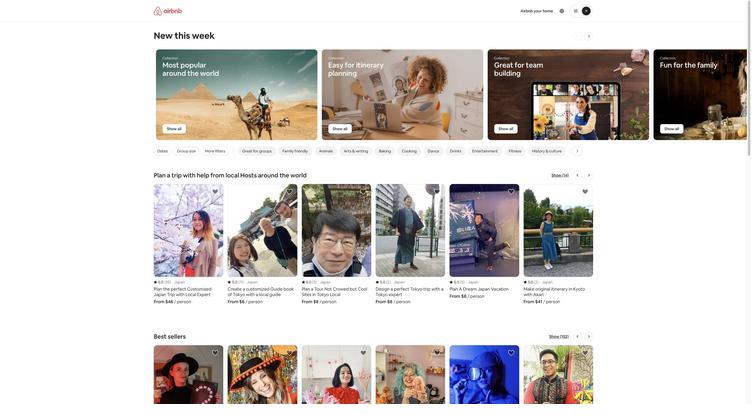 Task type: locate. For each thing, give the bounding box(es) containing it.
rating 5.0 out of 5; 11 reviews image
[[228, 280, 244, 285]]

show
[[167, 126, 177, 131], [333, 126, 343, 131], [499, 126, 509, 131], [665, 126, 675, 131], [552, 173, 562, 178], [550, 334, 559, 339]]

0 horizontal spatial 2
[[388, 280, 390, 285]]

5.0 ( 5 )
[[454, 280, 465, 285]]

2 horizontal spatial the
[[685, 60, 696, 70]]

0 horizontal spatial &
[[352, 149, 355, 154]]

filters
[[215, 149, 225, 154]]

( inside design a perfect tokyo trip with a tokyo expert group
[[386, 280, 388, 285]]

for right fun
[[674, 60, 683, 70]]

5.0 inside make original itinerary in kyoto with akari group
[[528, 280, 533, 285]]

from inside design a perfect tokyo trip with a tokyo expert group
[[376, 299, 387, 305]]

· inside create a customized guide book of tokyo with a local guide group
[[245, 280, 246, 285]]

history & culture
[[532, 149, 562, 154]]

6 ( from the left
[[534, 280, 536, 285]]

6 · japan from the left
[[540, 280, 553, 285]]

show all link for most popular around the world
[[163, 124, 186, 134]]

from inside plan a dream japan vacation group
[[450, 293, 460, 299]]

the
[[685, 60, 696, 70], [188, 69, 199, 78], [280, 171, 289, 179]]

person inside plan a dream japan vacation group
[[470, 293, 485, 299]]

) for the rating 5.0 out of 5; 5 reviews image
[[464, 280, 465, 285]]

3 ( from the left
[[312, 280, 314, 285]]

for inside collection fun for the family
[[674, 60, 683, 70]]

team
[[526, 60, 543, 70]]

( inside make original itinerary in kyoto with akari group
[[534, 280, 536, 285]]

plan
[[154, 171, 166, 179]]

create a customized guide book of tokyo with a local guide group
[[228, 184, 297, 305]]

· japan for rating 5.0 out of 5; 2 reviews "image" within design a perfect tokyo trip with a tokyo expert group
[[392, 280, 405, 285]]

from
[[450, 293, 460, 299], [154, 299, 165, 305], [228, 299, 239, 305], [302, 299, 313, 305], [376, 299, 387, 305], [524, 299, 534, 305]]

0 horizontal spatial rating 5.0 out of 5; 2 reviews image
[[376, 280, 391, 285]]

animals
[[319, 149, 333, 154]]

1 horizontal spatial $8
[[387, 299, 393, 305]]

the right most
[[188, 69, 199, 78]]

5.0 ( 2 ) inside design a perfect tokyo trip with a tokyo expert group
[[380, 280, 391, 285]]

2 inside make original itinerary in kyoto with akari group
[[536, 280, 538, 285]]

show all for great for team building
[[499, 126, 513, 131]]

animals button
[[315, 146, 337, 156]]

family friendly
[[283, 149, 308, 154]]

2 5.0 ( 2 ) from the left
[[528, 280, 539, 285]]

4 show all link from the left
[[660, 124, 684, 134]]

trip
[[172, 171, 182, 179]]

4 japan from the left
[[394, 280, 405, 285]]

0 horizontal spatial from $8 / person
[[302, 299, 337, 305]]

3 show all from the left
[[499, 126, 513, 131]]

2 2 from the left
[[536, 280, 538, 285]]

1 ) from the left
[[170, 280, 171, 285]]

2 · from the left
[[245, 280, 246, 285]]

2 show all link from the left
[[328, 124, 352, 134]]

· for rating 5.0 out of 5; 11 reviews image
[[245, 280, 246, 285]]

from $8 / person for 5.0 ( 5 )
[[450, 293, 485, 299]]

4 · japan from the left
[[392, 280, 405, 285]]

5.0 for plan a dream japan vacation group
[[454, 280, 459, 285]]

)
[[170, 280, 171, 285], [243, 280, 244, 285], [316, 280, 317, 285], [390, 280, 391, 285], [464, 280, 465, 285], [538, 280, 539, 285]]

$8 for 3
[[313, 299, 319, 305]]

for for team
[[515, 60, 525, 70]]

japan for rating 5.0 out of 5; 2 reviews "image" in make original itinerary in kyoto with akari group
[[542, 280, 553, 285]]

4 collection from the left
[[660, 56, 676, 60]]

show all
[[167, 126, 182, 131], [333, 126, 348, 131], [499, 126, 513, 131], [665, 126, 679, 131]]

fitness element
[[509, 149, 521, 154]]

1 vertical spatial world
[[291, 171, 307, 179]]

6 · from the left
[[540, 280, 541, 285]]

2 horizontal spatial $8
[[461, 293, 467, 299]]

rating 5.0 out of 5; 2 reviews image inside design a perfect tokyo trip with a tokyo expert group
[[376, 280, 391, 285]]

5.0 for plan the perfect customised japan trip with local expert group
[[158, 280, 164, 285]]

· inside plan a dream japan vacation group
[[466, 280, 467, 285]]

show all link for easy for itinerary planning
[[328, 124, 352, 134]]

5 5.0 from the left
[[454, 280, 459, 285]]

collection inside collection great for team building
[[494, 56, 510, 60]]

show all for easy for itinerary planning
[[333, 126, 348, 131]]

4 · from the left
[[392, 280, 393, 285]]

plan a trip with help from local hosts around the world
[[154, 171, 307, 179]]

japan for rating 5.0 out of 5; 11 reviews image
[[247, 280, 258, 285]]

from $8 / person
[[450, 293, 485, 299], [302, 299, 337, 305], [376, 299, 411, 305]]

$8 for 2
[[387, 299, 393, 305]]

2 · japan from the left
[[245, 280, 258, 285]]

· japan inside plan the perfect customised japan trip with local expert group
[[172, 280, 185, 285]]

3 · japan from the left
[[318, 280, 331, 285]]

6 japan from the left
[[542, 280, 553, 285]]

culture
[[550, 149, 562, 154]]

save this experience image inside make original itinerary in kyoto with akari group
[[582, 188, 589, 195]]

& right the arts
[[352, 149, 355, 154]]

person
[[470, 293, 485, 299], [177, 299, 191, 305], [248, 299, 263, 305], [322, 299, 337, 305], [396, 299, 411, 305], [546, 299, 560, 305]]

for right easy
[[345, 60, 355, 70]]

( inside plan a tour not crowed but cool sites in tokyo local "group"
[[312, 280, 314, 285]]

1 ( from the left
[[164, 280, 166, 285]]

4 all from the left
[[675, 126, 679, 131]]

· japan for rating 5.0 out of 5; 11 reviews image
[[245, 280, 258, 285]]

arts & writing
[[344, 149, 368, 154]]

4 show all from the left
[[665, 126, 679, 131]]

/ inside plan the perfect customised japan trip with local expert group
[[174, 299, 176, 305]]

&
[[352, 149, 355, 154], [546, 149, 549, 154]]

· japan for the rating 5.0 out of 5; 5 reviews image
[[466, 280, 479, 285]]

for left 'groups'
[[253, 149, 258, 154]]

for inside collection easy for itinerary planning
[[345, 60, 355, 70]]

5.0 inside plan a dream japan vacation group
[[454, 280, 459, 285]]

& inside button
[[546, 149, 549, 154]]

all for the
[[178, 126, 182, 131]]

0 vertical spatial great
[[494, 60, 513, 70]]

person inside create a customized guide book of tokyo with a local guide group
[[248, 299, 263, 305]]

5.0 ( 2 )
[[380, 280, 391, 285], [528, 280, 539, 285]]

1 2 from the left
[[388, 280, 390, 285]]

1 horizontal spatial around
[[258, 171, 278, 179]]

1 & from the left
[[352, 149, 355, 154]]

1 show all from the left
[[167, 126, 182, 131]]

/ inside make original itinerary in kyoto with akari group
[[543, 299, 545, 305]]

3 show all link from the left
[[494, 124, 518, 134]]

· for the rating 5.0 out of 5; 35 reviews image
[[172, 280, 173, 285]]

3 japan from the left
[[320, 280, 331, 285]]

world
[[200, 69, 219, 78], [291, 171, 307, 179]]

0 horizontal spatial around
[[163, 69, 186, 78]]

profile element
[[421, 0, 593, 22]]

· japan for rating 5.0 out of 5; 2 reviews "image" in make original itinerary in kyoto with akari group
[[540, 280, 553, 285]]

1 all from the left
[[178, 126, 182, 131]]

1 collection from the left
[[163, 56, 178, 60]]

from $8 / person inside plan a dream japan vacation group
[[450, 293, 485, 299]]

$46
[[165, 299, 173, 305]]

itinerary
[[356, 60, 384, 70]]

fitness button
[[505, 146, 526, 156]]

· for the rating 5.0 out of 5; 5 reviews image
[[466, 280, 467, 285]]

for
[[345, 60, 355, 70], [515, 60, 525, 70], [674, 60, 683, 70], [253, 149, 258, 154]]

show all link for great for team building
[[494, 124, 518, 134]]

japan inside design a perfect tokyo trip with a tokyo expert group
[[394, 280, 405, 285]]

2 ) from the left
[[243, 280, 244, 285]]

airbnb
[[521, 9, 533, 13]]

/ inside plan a dream japan vacation group
[[468, 293, 470, 299]]

1 horizontal spatial &
[[546, 149, 549, 154]]

$8 inside design a perfect tokyo trip with a tokyo expert group
[[387, 299, 393, 305]]

2 japan from the left
[[247, 280, 258, 285]]

collection easy for itinerary planning
[[328, 56, 384, 78]]

japan inside make original itinerary in kyoto with akari group
[[542, 280, 553, 285]]

for left team
[[515, 60, 525, 70]]

5.0
[[158, 280, 164, 285], [232, 280, 237, 285], [306, 280, 311, 285], [380, 280, 385, 285], [454, 280, 459, 285], [528, 280, 533, 285]]

collection inside collection fun for the family
[[660, 56, 676, 60]]

groups
[[259, 149, 272, 154]]

magic button
[[569, 146, 588, 156]]

rating 5.0 out of 5; 2 reviews image
[[376, 280, 391, 285], [524, 280, 539, 285]]

person for the rating 5.0 out of 5; 35 reviews image
[[177, 299, 191, 305]]

great for groups element
[[242, 149, 272, 154]]

/ for the rating 5.0 out of 5; 35 reviews image
[[174, 299, 176, 305]]

friendly
[[295, 149, 308, 154]]

· japan inside plan a dream japan vacation group
[[466, 280, 479, 285]]

) inside create a customized guide book of tokyo with a local guide group
[[243, 280, 244, 285]]

around
[[163, 69, 186, 78], [258, 171, 278, 179]]

all for building
[[510, 126, 513, 131]]

0 vertical spatial around
[[163, 69, 186, 78]]

· inside design a perfect tokyo trip with a tokyo expert group
[[392, 280, 393, 285]]

5.0 inside create a customized guide book of tokyo with a local guide group
[[232, 280, 237, 285]]

more filters button
[[202, 147, 229, 156]]

6 5.0 from the left
[[528, 280, 533, 285]]

from for plan the perfect customised japan trip with local expert group
[[154, 299, 165, 305]]

1 · from the left
[[172, 280, 173, 285]]

· japan inside create a customized guide book of tokyo with a local guide group
[[245, 280, 258, 285]]

2 all from the left
[[344, 126, 348, 131]]

rating 5.0 out of 5; 2 reviews image inside make original itinerary in kyoto with akari group
[[524, 280, 539, 285]]

0 horizontal spatial $8
[[313, 299, 319, 305]]

for inside collection great for team building
[[515, 60, 525, 70]]

from for create a customized guide book of tokyo with a local guide group
[[228, 299, 239, 305]]

family friendly element
[[283, 149, 308, 154]]

) inside plan a dream japan vacation group
[[464, 280, 465, 285]]

5 · japan from the left
[[466, 280, 479, 285]]

) inside plan the perfect customised japan trip with local expert group
[[170, 280, 171, 285]]

/ inside create a customized guide book of tokyo with a local guide group
[[246, 299, 248, 305]]

4 ( from the left
[[386, 280, 388, 285]]

great for groups button
[[238, 146, 276, 156]]

3 ) from the left
[[316, 280, 317, 285]]

( inside plan a dream japan vacation group
[[460, 280, 462, 285]]

1 japan from the left
[[174, 280, 185, 285]]

design a perfect tokyo trip with a tokyo expert group
[[376, 184, 445, 305]]

entertainment
[[472, 149, 498, 154]]

3 5.0 from the left
[[306, 280, 311, 285]]

& for history
[[546, 149, 549, 154]]

0 horizontal spatial 5.0 ( 2 )
[[380, 280, 391, 285]]

collection inside collection most popular around the world
[[163, 56, 178, 60]]

) inside plan a tour not crowed but cool sites in tokyo local "group"
[[316, 280, 317, 285]]

) inside make original itinerary in kyoto with akari group
[[538, 280, 539, 285]]

4 5.0 from the left
[[380, 280, 385, 285]]

5 · from the left
[[466, 280, 467, 285]]

drinks element
[[450, 149, 461, 154]]

) inside design a perfect tokyo trip with a tokyo expert group
[[390, 280, 391, 285]]

2
[[388, 280, 390, 285], [536, 280, 538, 285]]

· japan inside design a perfect tokyo trip with a tokyo expert group
[[392, 280, 405, 285]]

1 · japan from the left
[[172, 280, 185, 285]]

from inside plan a tour not crowed but cool sites in tokyo local "group"
[[302, 299, 313, 305]]

show for most popular around the world
[[167, 126, 177, 131]]

japan inside plan a tour not crowed but cool sites in tokyo local "group"
[[320, 280, 331, 285]]

show for fun for the family
[[665, 126, 675, 131]]

the down family
[[280, 171, 289, 179]]

/ inside plan a tour not crowed but cool sites in tokyo local "group"
[[320, 299, 322, 305]]

) for the rating 5.0 out of 5; 35 reviews image
[[170, 280, 171, 285]]

2 horizontal spatial from $8 / person
[[450, 293, 485, 299]]

) for rating 5.0 out of 5; 2 reviews "image" in make original itinerary in kyoto with akari group
[[538, 280, 539, 285]]

person inside plan the perfect customised japan trip with local expert group
[[177, 299, 191, 305]]

building
[[494, 69, 521, 78]]

your
[[534, 9, 542, 13]]

family
[[698, 60, 718, 70]]

from $41 / person
[[524, 299, 560, 305]]

$8 inside plan a dream japan vacation group
[[461, 293, 467, 299]]

from $8 / person inside plan a tour not crowed but cool sites in tokyo local "group"
[[302, 299, 337, 305]]

all for planning
[[344, 126, 348, 131]]

collection inside collection easy for itinerary planning
[[328, 56, 344, 60]]

$8 inside plan a tour not crowed but cool sites in tokyo local "group"
[[313, 299, 319, 305]]

/
[[468, 293, 470, 299], [174, 299, 176, 305], [246, 299, 248, 305], [320, 299, 322, 305], [394, 299, 396, 305], [543, 299, 545, 305]]

show for easy for itinerary planning
[[333, 126, 343, 131]]

group size
[[177, 149, 196, 154]]

group size button
[[174, 147, 199, 156]]

save this experience image
[[434, 188, 441, 195], [582, 188, 589, 195], [212, 350, 219, 356], [286, 350, 293, 356]]

cooking button
[[398, 146, 421, 156]]

arts & writing element
[[344, 149, 368, 154]]

6 ) from the left
[[538, 280, 539, 285]]

0 horizontal spatial great
[[242, 149, 252, 154]]

·
[[172, 280, 173, 285], [245, 280, 246, 285], [318, 280, 319, 285], [392, 280, 393, 285], [466, 280, 467, 285], [540, 280, 541, 285]]

$41
[[535, 299, 542, 305]]

japan for the rating 5.0 out of 5; 35 reviews image
[[174, 280, 185, 285]]

1 5.0 ( 2 ) from the left
[[380, 280, 391, 285]]

3 collection from the left
[[494, 56, 510, 60]]

1 rating 5.0 out of 5; 2 reviews image from the left
[[376, 280, 391, 285]]

2 rating 5.0 out of 5; 2 reviews image from the left
[[524, 280, 539, 285]]

japan for rating 5.0 out of 5; 2 reviews "image" within design a perfect tokyo trip with a tokyo expert group
[[394, 280, 405, 285]]

5.0 for make original itinerary in kyoto with akari group
[[528, 280, 533, 285]]

baking
[[379, 149, 391, 154]]

a
[[167, 171, 170, 179]]

rating 5.0 out of 5; 2 reviews image for $41
[[524, 280, 539, 285]]

2 show all from the left
[[333, 126, 348, 131]]

5 ( from the left
[[460, 280, 462, 285]]

& inside button
[[352, 149, 355, 154]]

popular
[[181, 60, 206, 70]]

2 5.0 from the left
[[232, 280, 237, 285]]

1 horizontal spatial great
[[494, 60, 513, 70]]

(
[[164, 280, 166, 285], [238, 280, 240, 285], [312, 280, 314, 285], [386, 280, 388, 285], [460, 280, 462, 285], [534, 280, 536, 285]]

japan inside create a customized guide book of tokyo with a local guide group
[[247, 280, 258, 285]]

save this experience image
[[212, 188, 219, 195], [286, 188, 293, 195], [360, 188, 367, 195], [508, 188, 515, 195], [360, 350, 367, 356], [434, 350, 441, 356], [508, 350, 515, 356], [582, 350, 589, 356]]

person inside plan a tour not crowed but cool sites in tokyo local "group"
[[322, 299, 337, 305]]

5.0 inside plan a tour not crowed but cool sites in tokyo local "group"
[[306, 280, 311, 285]]

5.0 ( 2 ) inside make original itinerary in kyoto with akari group
[[528, 280, 539, 285]]

4 ) from the left
[[390, 280, 391, 285]]

( for make original itinerary in kyoto with akari group
[[534, 280, 536, 285]]

· inside plan the perfect customised japan trip with local expert group
[[172, 280, 173, 285]]

from inside create a customized guide book of tokyo with a local guide group
[[228, 299, 239, 305]]

( inside create a customized guide book of tokyo with a local guide group
[[238, 280, 240, 285]]

5.0 inside plan the perfect customised japan trip with local expert group
[[158, 280, 164, 285]]

from $8 / person inside design a perfect tokyo trip with a tokyo expert group
[[376, 299, 411, 305]]

around inside collection most popular around the world
[[163, 69, 186, 78]]

all for family
[[675, 126, 679, 131]]

1 show all link from the left
[[163, 124, 186, 134]]

2 inside design a perfect tokyo trip with a tokyo expert group
[[388, 280, 390, 285]]

· japan inside plan a tour not crowed but cool sites in tokyo local "group"
[[318, 280, 331, 285]]

5.0 ( 35 )
[[158, 280, 171, 285]]

1 vertical spatial great
[[242, 149, 252, 154]]

cooking
[[402, 149, 417, 154]]

0 horizontal spatial world
[[200, 69, 219, 78]]

2 & from the left
[[546, 149, 549, 154]]

japan for the rating 5.0 out of 5; 5 reviews image
[[468, 280, 479, 285]]

2 collection from the left
[[328, 56, 344, 60]]

5 japan from the left
[[468, 280, 479, 285]]

1 horizontal spatial from $8 / person
[[376, 299, 411, 305]]

drinks button
[[446, 146, 466, 156]]

save this experience image inside plan the perfect customised japan trip with local expert group
[[212, 188, 219, 195]]

from for plan a tour not crowed but cool sites in tokyo local "group" on the left of the page
[[302, 299, 313, 305]]

from inside make original itinerary in kyoto with akari group
[[524, 299, 534, 305]]

arts
[[344, 149, 352, 154]]

· japan
[[172, 280, 185, 285], [245, 280, 258, 285], [318, 280, 331, 285], [392, 280, 405, 285], [466, 280, 479, 285], [540, 280, 553, 285]]

1 horizontal spatial rating 5.0 out of 5; 2 reviews image
[[524, 280, 539, 285]]

0 vertical spatial world
[[200, 69, 219, 78]]

& left culture
[[546, 149, 549, 154]]

1 horizontal spatial 2
[[536, 280, 538, 285]]

person for rating 5.0 out of 5; 3 reviews image
[[322, 299, 337, 305]]

· inside make original itinerary in kyoto with akari group
[[540, 280, 541, 285]]

the left family
[[685, 60, 696, 70]]

3 all from the left
[[510, 126, 513, 131]]

3 · from the left
[[318, 280, 319, 285]]

plan the perfect customised japan trip with local expert group
[[154, 184, 223, 305]]

( for design a perfect tokyo trip with a tokyo expert group
[[386, 280, 388, 285]]

for for itinerary
[[345, 60, 355, 70]]

1 5.0 from the left
[[158, 280, 164, 285]]

0 horizontal spatial the
[[188, 69, 199, 78]]

· japan inside make original itinerary in kyoto with akari group
[[540, 280, 553, 285]]

5.0 inside design a perfect tokyo trip with a tokyo expert group
[[380, 280, 385, 285]]

show for great for team building
[[499, 126, 509, 131]]

collection for most
[[163, 56, 178, 60]]

plan a dream japan vacation group
[[450, 184, 519, 299]]

/ inside design a perfect tokyo trip with a tokyo expert group
[[394, 299, 396, 305]]

1 horizontal spatial the
[[280, 171, 289, 179]]

show (102) link
[[550, 334, 569, 339]]

1 horizontal spatial 5.0 ( 2 )
[[528, 280, 539, 285]]

( inside plan the perfect customised japan trip with local expert group
[[164, 280, 166, 285]]

5.0 for plan a tour not crowed but cool sites in tokyo local "group" on the left of the page
[[306, 280, 311, 285]]

cooking element
[[402, 149, 417, 154]]

2 ( from the left
[[238, 280, 240, 285]]

from inside plan the perfect customised japan trip with local expert group
[[154, 299, 165, 305]]

5 ) from the left
[[464, 280, 465, 285]]

· inside plan a tour not crowed but cool sites in tokyo local "group"
[[318, 280, 319, 285]]

airbnb your home link
[[518, 5, 557, 17]]



Task type: vqa. For each thing, say whether or not it's contained in the screenshot.


Task type: describe. For each thing, give the bounding box(es) containing it.
dates button
[[154, 147, 171, 156]]

history
[[532, 149, 545, 154]]

drinks
[[450, 149, 461, 154]]

animals element
[[319, 149, 333, 154]]

collection most popular around the world
[[163, 56, 219, 78]]

person for rating 5.0 out of 5; 11 reviews image
[[248, 299, 263, 305]]

$8 for 5
[[461, 293, 467, 299]]

family friendly button
[[278, 146, 312, 156]]

dance button
[[424, 146, 444, 156]]

from for design a perfect tokyo trip with a tokyo expert group
[[376, 299, 387, 305]]

new
[[154, 30, 173, 41]]

) for rating 5.0 out of 5; 11 reviews image
[[243, 280, 244, 285]]

with
[[183, 171, 196, 179]]

from for make original itinerary in kyoto with akari group
[[524, 299, 534, 305]]

hosts
[[240, 171, 257, 179]]

· japan for the rating 5.0 out of 5; 35 reviews image
[[172, 280, 185, 285]]

collection fun for the family
[[660, 56, 718, 70]]

· for rating 5.0 out of 5; 2 reviews "image" in make original itinerary in kyoto with akari group
[[540, 280, 541, 285]]

1 vertical spatial around
[[258, 171, 278, 179]]

more
[[205, 149, 214, 154]]

dance element
[[428, 149, 439, 154]]

show all for fun for the family
[[665, 126, 679, 131]]

best
[[154, 333, 167, 340]]

group
[[177, 149, 188, 154]]

· for rating 5.0 out of 5; 2 reviews "image" within design a perfect tokyo trip with a tokyo expert group
[[392, 280, 393, 285]]

fun
[[660, 60, 672, 70]]

size
[[189, 149, 196, 154]]

collection for easy
[[328, 56, 344, 60]]

5.0 ( 3 )
[[306, 280, 317, 285]]

5.0 ( 2 ) for $8
[[380, 280, 391, 285]]

from
[[211, 171, 224, 179]]

arts & writing button
[[340, 146, 373, 156]]

rating 5.0 out of 5; 3 reviews image
[[302, 280, 317, 285]]

easy
[[328, 60, 343, 70]]

2 for $8
[[388, 280, 390, 285]]

great for groups
[[242, 149, 272, 154]]

from $8 / person for 5.0 ( 2 )
[[376, 299, 411, 305]]

5
[[462, 280, 464, 285]]

new this week
[[154, 30, 215, 41]]

best sellers
[[154, 333, 186, 340]]

magic
[[573, 149, 584, 154]]

& for arts
[[352, 149, 355, 154]]

(14)
[[562, 173, 569, 178]]

person inside design a perfect tokyo trip with a tokyo expert group
[[396, 299, 411, 305]]

the inside collection fun for the family
[[685, 60, 696, 70]]

for for the
[[674, 60, 683, 70]]

dates
[[157, 149, 168, 154]]

/ for rating 5.0 out of 5; 2 reviews "image" within design a perfect tokyo trip with a tokyo expert group
[[394, 299, 396, 305]]

great inside button
[[242, 149, 252, 154]]

baking button
[[375, 146, 395, 156]]

( for plan a tour not crowed but cool sites in tokyo local "group" on the left of the page
[[312, 280, 314, 285]]

collection great for team building
[[494, 56, 543, 78]]

11
[[240, 280, 243, 285]]

) for rating 5.0 out of 5; 3 reviews image
[[316, 280, 317, 285]]

person for the rating 5.0 out of 5; 5 reviews image
[[470, 293, 485, 299]]

local
[[226, 171, 239, 179]]

) for rating 5.0 out of 5; 2 reviews "image" within design a perfect tokyo trip with a tokyo expert group
[[390, 280, 391, 285]]

dance
[[428, 149, 439, 154]]

( for plan the perfect customised japan trip with local expert group
[[164, 280, 166, 285]]

planning
[[328, 69, 357, 78]]

the inside collection most popular around the world
[[188, 69, 199, 78]]

3
[[314, 280, 316, 285]]

fitness
[[509, 149, 521, 154]]

show all link for fun for the family
[[660, 124, 684, 134]]

/ for rating 5.0 out of 5; 3 reviews image
[[320, 299, 322, 305]]

35
[[166, 280, 170, 285]]

collection for great
[[494, 56, 510, 60]]

rating 5.0 out of 5; 35 reviews image
[[154, 280, 171, 285]]

1 horizontal spatial world
[[291, 171, 307, 179]]

from $46 / person
[[154, 299, 191, 305]]

( for plan a dream japan vacation group
[[460, 280, 462, 285]]

sellers
[[168, 333, 186, 340]]

world inside collection most popular around the world
[[200, 69, 219, 78]]

more filters
[[205, 149, 225, 154]]

from for plan a dream japan vacation group
[[450, 293, 460, 299]]

show (14)
[[552, 173, 569, 178]]

entertainment element
[[472, 149, 498, 154]]

help
[[197, 171, 209, 179]]

rating 5.0 out of 5; 5 reviews image
[[450, 280, 465, 285]]

history & culture button
[[528, 146, 566, 156]]

this week
[[175, 30, 215, 41]]

· for rating 5.0 out of 5; 3 reviews image
[[318, 280, 319, 285]]

show (102)
[[550, 334, 569, 339]]

5.0 ( 2 ) for $41
[[528, 280, 539, 285]]

5.0 ( 11 )
[[232, 280, 244, 285]]

show all for most popular around the world
[[167, 126, 182, 131]]

japan for rating 5.0 out of 5; 3 reviews image
[[320, 280, 331, 285]]

plan a tour not crowed but cool sites in tokyo local group
[[302, 184, 371, 305]]

entertainment button
[[468, 146, 502, 156]]

make original itinerary in kyoto with akari group
[[524, 184, 593, 305]]

show (14) link
[[552, 173, 569, 178]]

2 for $41
[[536, 280, 538, 285]]

person inside make original itinerary in kyoto with akari group
[[546, 299, 560, 305]]

collection for fun
[[660, 56, 676, 60]]

for inside button
[[253, 149, 258, 154]]

· japan for rating 5.0 out of 5; 3 reviews image
[[318, 280, 331, 285]]

great inside collection great for team building
[[494, 60, 513, 70]]

$6
[[239, 299, 245, 305]]

family
[[283, 149, 294, 154]]

/ for rating 5.0 out of 5; 2 reviews "image" in make original itinerary in kyoto with akari group
[[543, 299, 545, 305]]

rating 5.0 out of 5; 2 reviews image for $8
[[376, 280, 391, 285]]

save this experience image inside design a perfect tokyo trip with a tokyo expert group
[[434, 188, 441, 195]]

magic element
[[573, 149, 584, 154]]

writing
[[356, 149, 368, 154]]

(102)
[[560, 334, 569, 339]]

history & culture element
[[532, 149, 562, 154]]

5.0 for create a customized guide book of tokyo with a local guide group
[[232, 280, 237, 285]]

most
[[163, 60, 179, 70]]

from $6 / person
[[228, 299, 263, 305]]

baking element
[[379, 149, 391, 154]]

from $8 / person for 5.0 ( 3 )
[[302, 299, 337, 305]]

new this week group
[[0, 49, 751, 140]]

home
[[543, 9, 553, 13]]

/ for rating 5.0 out of 5; 11 reviews image
[[246, 299, 248, 305]]

5.0 for design a perfect tokyo trip with a tokyo expert group
[[380, 280, 385, 285]]

airbnb your home
[[521, 9, 553, 13]]

/ for the rating 5.0 out of 5; 5 reviews image
[[468, 293, 470, 299]]

( for create a customized guide book of tokyo with a local guide group
[[238, 280, 240, 285]]



